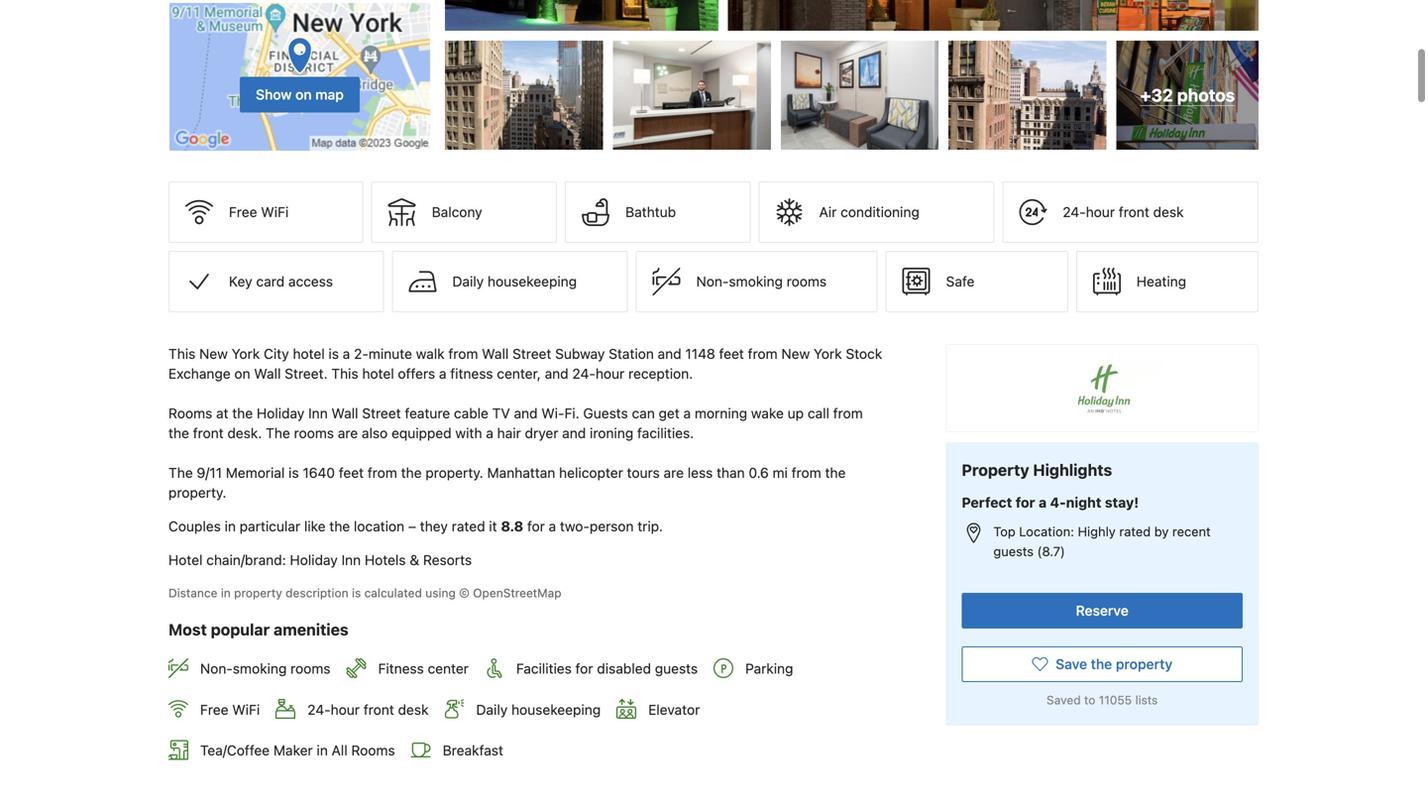 Task type: vqa. For each thing, say whether or not it's contained in the screenshot.
$10 – $300+
no



Task type: describe. For each thing, give the bounding box(es) containing it.
subway
[[555, 346, 605, 362]]

fitness
[[450, 366, 493, 382]]

the right the mi
[[825, 465, 846, 481]]

0 horizontal spatial non-
[[200, 660, 233, 677]]

(8.7)
[[1038, 544, 1066, 559]]

1 vertical spatial daily
[[476, 701, 508, 718]]

0 vertical spatial street
[[513, 346, 552, 362]]

1 horizontal spatial inn
[[342, 552, 361, 568]]

top
[[994, 524, 1016, 539]]

maker
[[274, 742, 313, 759]]

hour inside this new york city hotel is a 2-minute walk from wall street subway station and 1148 feet from new york stock exchange on wall street. this hotel offers a fitness center, and 24-hour reception. rooms at the holiday inn wall street feature cable tv and wi-fi. guests can get a morning wake up call from the front desk. the rooms are also equipped with a hair dryer and ironing facilities. the 9/11 memorial is 1640 feet from the property. manhattan helicopter tours are less than 0.6 mi from the property.
[[596, 366, 625, 382]]

with
[[456, 425, 482, 441]]

couples in particular like the location – they rated it 8.8 for a two-person trip.
[[169, 518, 663, 535]]

daily housekeeping button
[[392, 251, 628, 312]]

the down exchange
[[169, 425, 189, 441]]

rooms inside this new york city hotel is a 2-minute walk from wall street subway station and 1148 feet from new york stock exchange on wall street. this hotel offers a fitness center, and 24-hour reception. rooms at the holiday inn wall street feature cable tv and wi-fi. guests can get a morning wake up call from the front desk. the rooms are also equipped with a hair dryer and ironing facilities. the 9/11 memorial is 1640 feet from the property. manhattan helicopter tours are less than 0.6 mi from the property.
[[169, 405, 212, 422]]

from right call on the right of page
[[834, 405, 863, 422]]

balcony button
[[371, 182, 557, 243]]

for for facilities
[[576, 660, 593, 677]]

a left two-
[[549, 518, 556, 535]]

for for perfect
[[1016, 494, 1036, 510]]

hair
[[497, 425, 521, 441]]

manhattan
[[487, 465, 556, 481]]

+32 photos link
[[1117, 41, 1259, 150]]

1 york from the left
[[232, 346, 260, 362]]

person
[[590, 518, 634, 535]]

in for distance
[[221, 586, 231, 600]]

a left hair
[[486, 425, 494, 441]]

trip.
[[638, 518, 663, 535]]

center,
[[497, 366, 541, 382]]

tea/coffee
[[200, 742, 270, 759]]

access
[[288, 273, 333, 290]]

a down walk
[[439, 366, 447, 382]]

2 vertical spatial front
[[364, 701, 394, 718]]

0 horizontal spatial feet
[[339, 465, 364, 481]]

it
[[489, 518, 497, 535]]

1 vertical spatial is
[[289, 465, 299, 481]]

2 vertical spatial is
[[352, 586, 361, 600]]

1 vertical spatial for
[[527, 518, 545, 535]]

description
[[286, 586, 349, 600]]

facilities.
[[638, 425, 694, 441]]

than
[[717, 465, 745, 481]]

1 vertical spatial non-smoking rooms
[[200, 660, 331, 677]]

stay!
[[1105, 494, 1139, 510]]

1 vertical spatial 24-hour front desk
[[308, 701, 429, 718]]

1 vertical spatial this
[[331, 366, 359, 382]]

tours
[[627, 465, 660, 481]]

highlights
[[1034, 461, 1113, 480]]

dryer
[[525, 425, 559, 441]]

1 horizontal spatial is
[[329, 346, 339, 362]]

holiday inside this new york city hotel is a 2-minute walk from wall street subway station and 1148 feet from new york stock exchange on wall street. this hotel offers a fitness center, and 24-hour reception. rooms at the holiday inn wall street feature cable tv and wi-fi. guests can get a morning wake up call from the front desk. the rooms are also equipped with a hair dryer and ironing facilities. the 9/11 memorial is 1640 feet from the property. manhattan helicopter tours are less than 0.6 mi from the property.
[[257, 405, 305, 422]]

resorts
[[423, 552, 472, 568]]

show on map
[[256, 86, 344, 103]]

1 horizontal spatial feet
[[719, 346, 744, 362]]

memorial
[[226, 465, 285, 481]]

+32
[[1141, 85, 1174, 105]]

1 vertical spatial wall
[[254, 366, 281, 382]]

0 vertical spatial property.
[[426, 465, 484, 481]]

highly
[[1078, 524, 1116, 539]]

ironing
[[590, 425, 634, 441]]

1 horizontal spatial the
[[266, 425, 290, 441]]

elevator
[[649, 701, 700, 718]]

24- inside button
[[1063, 204, 1086, 220]]

conditioning
[[841, 204, 920, 220]]

0.6
[[749, 465, 769, 481]]

distance in property description is calculated using © openstreetmap
[[169, 586, 562, 600]]

1 vertical spatial smoking
[[233, 660, 287, 677]]

rooms inside button
[[787, 273, 827, 290]]

24- inside this new york city hotel is a 2-minute walk from wall street subway station and 1148 feet from new york stock exchange on wall street. this hotel offers a fitness center, and 24-hour reception. rooms at the holiday inn wall street feature cable tv and wi-fi. guests can get a morning wake up call from the front desk. the rooms are also equipped with a hair dryer and ironing facilities. the 9/11 memorial is 1640 feet from the property. manhattan helicopter tours are less than 0.6 mi from the property.
[[573, 366, 596, 382]]

0 horizontal spatial free
[[200, 701, 229, 718]]

chain/brand:
[[206, 552, 286, 568]]

daily inside daily housekeeping button
[[453, 273, 484, 290]]

a left 4-
[[1039, 494, 1047, 510]]

front inside this new york city hotel is a 2-minute walk from wall street subway station and 1148 feet from new york stock exchange on wall street. this hotel offers a fitness center, and 24-hour reception. rooms at the holiday inn wall street feature cable tv and wi-fi. guests can get a morning wake up call from the front desk. the rooms are also equipped with a hair dryer and ironing facilities. the 9/11 memorial is 1640 feet from the property. manhattan helicopter tours are less than 0.6 mi from the property.
[[193, 425, 224, 441]]

save the property
[[1056, 656, 1173, 672]]

parking
[[746, 660, 794, 677]]

perfect for a 4-night stay!
[[962, 494, 1139, 510]]

0 vertical spatial this
[[169, 346, 196, 362]]

1 vertical spatial the
[[169, 465, 193, 481]]

amenities
[[274, 620, 349, 639]]

air
[[820, 204, 837, 220]]

from up wake
[[748, 346, 778, 362]]

hotel
[[169, 552, 203, 568]]

1 horizontal spatial are
[[664, 465, 684, 481]]

key card access
[[229, 273, 333, 290]]

non-smoking rooms inside button
[[697, 273, 827, 290]]

2 horizontal spatial wall
[[482, 346, 509, 362]]

night
[[1067, 494, 1102, 510]]

walk
[[416, 346, 445, 362]]

most
[[169, 620, 207, 639]]

morning
[[695, 405, 748, 422]]

1 vertical spatial rooms
[[351, 742, 395, 759]]

key card access button
[[169, 251, 384, 312]]

0 horizontal spatial hour
[[331, 701, 360, 718]]

0 horizontal spatial guests
[[655, 660, 698, 677]]

holiday inn hotels & resorts image
[[1045, 359, 1164, 419]]

stock
[[846, 346, 883, 362]]

rooms inside this new york city hotel is a 2-minute walk from wall street subway station and 1148 feet from new york stock exchange on wall street. this hotel offers a fitness center, and 24-hour reception. rooms at the holiday inn wall street feature cable tv and wi-fi. guests can get a morning wake up call from the front desk. the rooms are also equipped with a hair dryer and ironing facilities. the 9/11 memorial is 1640 feet from the property. manhattan helicopter tours are less than 0.6 mi from the property.
[[294, 425, 334, 441]]

this new york city hotel is a 2-minute walk from wall street subway station and 1148 feet from new york stock exchange on wall street. this hotel offers a fitness center, and 24-hour reception. rooms at the holiday inn wall street feature cable tv and wi-fi. guests can get a morning wake up call from the front desk. the rooms are also equipped with a hair dryer and ironing facilities. the 9/11 memorial is 1640 feet from the property. manhattan helicopter tours are less than 0.6 mi from the property.
[[169, 346, 886, 501]]

reception.
[[629, 366, 693, 382]]

1 vertical spatial housekeeping
[[512, 701, 601, 718]]

safe
[[947, 273, 975, 290]]

hotels
[[365, 552, 406, 568]]

–
[[408, 518, 416, 535]]

street.
[[285, 366, 328, 382]]

and down fi.
[[562, 425, 586, 441]]

city
[[264, 346, 289, 362]]

front inside button
[[1119, 204, 1150, 220]]

inn inside this new york city hotel is a 2-minute walk from wall street subway station and 1148 feet from new york stock exchange on wall street. this hotel offers a fitness center, and 24-hour reception. rooms at the holiday inn wall street feature cable tv and wi-fi. guests can get a morning wake up call from the front desk. the rooms are also equipped with a hair dryer and ironing facilities. the 9/11 memorial is 1640 feet from the property. manhattan helicopter tours are less than 0.6 mi from the property.
[[308, 405, 328, 422]]

9/11
[[197, 465, 222, 481]]

1 vertical spatial daily housekeeping
[[476, 701, 601, 718]]

and up the reception.
[[658, 346, 682, 362]]

the down equipped
[[401, 465, 422, 481]]

key
[[229, 273, 253, 290]]

2 vertical spatial in
[[317, 742, 328, 759]]

2-
[[354, 346, 369, 362]]

0 horizontal spatial hotel
[[293, 346, 325, 362]]

cable
[[454, 405, 489, 422]]

perfect
[[962, 494, 1013, 510]]

guests inside top location: highly rated by recent guests (8.7)
[[994, 544, 1034, 559]]

reserve
[[1076, 602, 1129, 619]]



Task type: locate. For each thing, give the bounding box(es) containing it.
rated inside top location: highly rated by recent guests (8.7)
[[1120, 524, 1151, 539]]

1 horizontal spatial free
[[229, 204, 257, 220]]

1 horizontal spatial york
[[814, 346, 842, 362]]

0 horizontal spatial york
[[232, 346, 260, 362]]

+32 photos
[[1141, 85, 1236, 105]]

property up lists
[[1116, 656, 1173, 672]]

free wifi button
[[169, 182, 364, 243]]

1 horizontal spatial wifi
[[261, 204, 289, 220]]

non- down popular
[[200, 660, 233, 677]]

wake
[[751, 405, 784, 422]]

0 vertical spatial free wifi
[[229, 204, 289, 220]]

this down "2-" at left
[[331, 366, 359, 382]]

0 vertical spatial 24-
[[1063, 204, 1086, 220]]

card
[[256, 273, 285, 290]]

safe button
[[886, 251, 1069, 312]]

1 horizontal spatial desk
[[1154, 204, 1184, 220]]

guests up elevator
[[655, 660, 698, 677]]

holiday up description
[[290, 552, 338, 568]]

2 vertical spatial 24-
[[308, 701, 331, 718]]

1 vertical spatial desk
[[398, 701, 429, 718]]

24-hour front desk inside button
[[1063, 204, 1184, 220]]

4-
[[1051, 494, 1067, 510]]

the left 9/11
[[169, 465, 193, 481]]

2 horizontal spatial for
[[1016, 494, 1036, 510]]

1 vertical spatial 24-
[[573, 366, 596, 382]]

for
[[1016, 494, 1036, 510], [527, 518, 545, 535], [576, 660, 593, 677]]

holiday up the desk.
[[257, 405, 305, 422]]

2 horizontal spatial hour
[[1086, 204, 1116, 220]]

2 vertical spatial wall
[[332, 405, 358, 422]]

wall down "2-" at left
[[332, 405, 358, 422]]

desk.
[[227, 425, 262, 441]]

0 horizontal spatial non-smoking rooms
[[200, 660, 331, 677]]

balcony
[[432, 204, 483, 220]]

for left disabled
[[576, 660, 593, 677]]

0 horizontal spatial street
[[362, 405, 401, 422]]

in right the distance
[[221, 586, 231, 600]]

24-hour front desk up all
[[308, 701, 429, 718]]

location
[[354, 518, 405, 535]]

1 vertical spatial inn
[[342, 552, 361, 568]]

0 vertical spatial desk
[[1154, 204, 1184, 220]]

2 york from the left
[[814, 346, 842, 362]]

0 vertical spatial holiday
[[257, 405, 305, 422]]

fitness center
[[378, 660, 469, 677]]

1 vertical spatial feet
[[339, 465, 364, 481]]

feet right the 1640
[[339, 465, 364, 481]]

wifi inside button
[[261, 204, 289, 220]]

rated left 'it'
[[452, 518, 485, 535]]

from up fitness
[[449, 346, 478, 362]]

1 horizontal spatial for
[[576, 660, 593, 677]]

free up tea/coffee
[[200, 701, 229, 718]]

hour up heating button
[[1086, 204, 1116, 220]]

the
[[266, 425, 290, 441], [169, 465, 193, 481]]

rated left the by
[[1120, 524, 1151, 539]]

rooms left at at the left
[[169, 405, 212, 422]]

0 vertical spatial wifi
[[261, 204, 289, 220]]

york left city
[[232, 346, 260, 362]]

smoking inside button
[[729, 273, 783, 290]]

fi.
[[565, 405, 580, 422]]

0 vertical spatial front
[[1119, 204, 1150, 220]]

non-smoking rooms up '1148'
[[697, 273, 827, 290]]

1 horizontal spatial hotel
[[362, 366, 394, 382]]

daily housekeeping down balcony button
[[453, 273, 577, 290]]

1 vertical spatial property.
[[169, 484, 226, 501]]

particular
[[240, 518, 301, 535]]

1 horizontal spatial non-
[[697, 273, 729, 290]]

0 vertical spatial wall
[[482, 346, 509, 362]]

0 vertical spatial for
[[1016, 494, 1036, 510]]

1640
[[303, 465, 335, 481]]

1 vertical spatial hour
[[596, 366, 625, 382]]

and
[[658, 346, 682, 362], [545, 366, 569, 382], [514, 405, 538, 422], [562, 425, 586, 441]]

0 vertical spatial free
[[229, 204, 257, 220]]

free inside button
[[229, 204, 257, 220]]

are left also
[[338, 425, 358, 441]]

wall down city
[[254, 366, 281, 382]]

up
[[788, 405, 804, 422]]

is
[[329, 346, 339, 362], [289, 465, 299, 481], [352, 586, 361, 600]]

show on map section
[[161, 0, 437, 152]]

to
[[1085, 693, 1096, 707]]

popular
[[211, 620, 270, 639]]

1 horizontal spatial rated
[[1120, 524, 1151, 539]]

rooms
[[169, 405, 212, 422], [351, 742, 395, 759]]

from down also
[[368, 465, 397, 481]]

saved
[[1047, 693, 1081, 707]]

hour
[[1086, 204, 1116, 220], [596, 366, 625, 382], [331, 701, 360, 718]]

new up up
[[782, 346, 810, 362]]

0 horizontal spatial wall
[[254, 366, 281, 382]]

new up exchange
[[199, 346, 228, 362]]

1 horizontal spatial front
[[364, 701, 394, 718]]

1 vertical spatial guests
[[655, 660, 698, 677]]

fitness
[[378, 660, 424, 677]]

0 vertical spatial is
[[329, 346, 339, 362]]

photos
[[1178, 85, 1236, 105]]

front down fitness
[[364, 701, 394, 718]]

the right like in the bottom of the page
[[330, 518, 350, 535]]

breakfast
[[443, 742, 504, 759]]

property for the
[[1116, 656, 1173, 672]]

street up also
[[362, 405, 401, 422]]

from right the mi
[[792, 465, 822, 481]]

1 new from the left
[[199, 346, 228, 362]]

1 horizontal spatial guests
[[994, 544, 1034, 559]]

24-hour front desk up the heating
[[1063, 204, 1184, 220]]

0 horizontal spatial is
[[289, 465, 299, 481]]

helicopter
[[559, 465, 623, 481]]

11055
[[1099, 693, 1133, 707]]

housekeeping up 'subway'
[[488, 273, 577, 290]]

for left 4-
[[1016, 494, 1036, 510]]

non-smoking rooms down most popular amenities
[[200, 660, 331, 677]]

2 new from the left
[[782, 346, 810, 362]]

1 vertical spatial rooms
[[294, 425, 334, 441]]

0 horizontal spatial rated
[[452, 518, 485, 535]]

feet
[[719, 346, 744, 362], [339, 465, 364, 481]]

0 vertical spatial are
[[338, 425, 358, 441]]

0 vertical spatial property
[[234, 586, 282, 600]]

housekeeping inside button
[[488, 273, 577, 290]]

can
[[632, 405, 655, 422]]

1 horizontal spatial wall
[[332, 405, 358, 422]]

save
[[1056, 656, 1088, 672]]

location:
[[1020, 524, 1075, 539]]

two-
[[560, 518, 590, 535]]

property for in
[[234, 586, 282, 600]]

hotel down minute at top left
[[362, 366, 394, 382]]

station
[[609, 346, 654, 362]]

1 vertical spatial free
[[200, 701, 229, 718]]

mi
[[773, 465, 788, 481]]

on right exchange
[[234, 366, 250, 382]]

and right tv
[[514, 405, 538, 422]]

0 vertical spatial hour
[[1086, 204, 1116, 220]]

0 vertical spatial in
[[225, 518, 236, 535]]

and down 'subway'
[[545, 366, 569, 382]]

0 horizontal spatial inn
[[308, 405, 328, 422]]

wifi up tea/coffee
[[232, 701, 260, 718]]

1 horizontal spatial hour
[[596, 366, 625, 382]]

wall up fitness
[[482, 346, 509, 362]]

0 horizontal spatial 24-hour front desk
[[308, 701, 429, 718]]

24-hour front desk button
[[1003, 182, 1259, 243]]

1 vertical spatial street
[[362, 405, 401, 422]]

reserve button
[[962, 593, 1243, 628]]

property
[[962, 461, 1030, 480]]

top location: highly rated by recent guests (8.7)
[[994, 524, 1211, 559]]

on inside section
[[296, 86, 312, 103]]

free wifi inside button
[[229, 204, 289, 220]]

rooms up the 1640
[[294, 425, 334, 441]]

property down chain/brand:
[[234, 586, 282, 600]]

property. down 9/11
[[169, 484, 226, 501]]

housekeeping
[[488, 273, 577, 290], [512, 701, 601, 718]]

heating button
[[1077, 251, 1259, 312]]

air conditioning
[[820, 204, 920, 220]]

rooms down air
[[787, 273, 827, 290]]

using
[[426, 586, 456, 600]]

wall
[[482, 346, 509, 362], [254, 366, 281, 382], [332, 405, 358, 422]]

they
[[420, 518, 448, 535]]

0 vertical spatial 24-hour front desk
[[1063, 204, 1184, 220]]

hour down station
[[596, 366, 625, 382]]

front down at at the left
[[193, 425, 224, 441]]

0 horizontal spatial wifi
[[232, 701, 260, 718]]

free up key
[[229, 204, 257, 220]]

1 horizontal spatial street
[[513, 346, 552, 362]]

inn left hotels
[[342, 552, 361, 568]]

0 horizontal spatial this
[[169, 346, 196, 362]]

is left calculated
[[352, 586, 361, 600]]

2 horizontal spatial is
[[352, 586, 361, 600]]

non-smoking rooms
[[697, 273, 827, 290], [200, 660, 331, 677]]

tea/coffee maker in all rooms
[[200, 742, 395, 759]]

1 vertical spatial wifi
[[232, 701, 260, 718]]

0 horizontal spatial on
[[234, 366, 250, 382]]

the right the desk.
[[266, 425, 290, 441]]

1148
[[686, 346, 716, 362]]

save the property button
[[962, 646, 1243, 682]]

a left "2-" at left
[[343, 346, 350, 362]]

0 vertical spatial inn
[[308, 405, 328, 422]]

on
[[296, 86, 312, 103], [234, 366, 250, 382]]

0 horizontal spatial new
[[199, 346, 228, 362]]

hotel chain/brand: holiday inn hotels & resorts
[[169, 552, 472, 568]]

©
[[459, 586, 470, 600]]

0 horizontal spatial desk
[[398, 701, 429, 718]]

0 vertical spatial on
[[296, 86, 312, 103]]

1 vertical spatial holiday
[[290, 552, 338, 568]]

1 horizontal spatial property.
[[426, 465, 484, 481]]

front up the heating
[[1119, 204, 1150, 220]]

inn down street.
[[308, 405, 328, 422]]

daily housekeeping inside button
[[453, 273, 577, 290]]

daily down balcony button
[[453, 273, 484, 290]]

hotel
[[293, 346, 325, 362], [362, 366, 394, 382]]

guests down top
[[994, 544, 1034, 559]]

is left "2-" at left
[[329, 346, 339, 362]]

1 horizontal spatial new
[[782, 346, 810, 362]]

1 horizontal spatial on
[[296, 86, 312, 103]]

free wifi up card
[[229, 204, 289, 220]]

this
[[169, 346, 196, 362], [331, 366, 359, 382]]

0 horizontal spatial are
[[338, 425, 358, 441]]

are left less
[[664, 465, 684, 481]]

feet right '1148'
[[719, 346, 744, 362]]

1 horizontal spatial smoking
[[729, 273, 783, 290]]

wi-
[[542, 405, 565, 422]]

2 vertical spatial for
[[576, 660, 593, 677]]

most popular amenities
[[169, 620, 349, 639]]

calculated
[[364, 586, 422, 600]]

recent
[[1173, 524, 1211, 539]]

center
[[428, 660, 469, 677]]

non- inside button
[[697, 273, 729, 290]]

24-hour front desk
[[1063, 204, 1184, 220], [308, 701, 429, 718]]

0 vertical spatial non-
[[697, 273, 729, 290]]

couples
[[169, 518, 221, 535]]

street
[[513, 346, 552, 362], [362, 405, 401, 422]]

hour inside button
[[1086, 204, 1116, 220]]

at
[[216, 405, 229, 422]]

0 vertical spatial guests
[[994, 544, 1034, 559]]

york left 'stock'
[[814, 346, 842, 362]]

the right save
[[1091, 656, 1113, 672]]

new
[[199, 346, 228, 362], [782, 346, 810, 362]]

the inside dropdown button
[[1091, 656, 1113, 672]]

desk down fitness center
[[398, 701, 429, 718]]

0 horizontal spatial property
[[234, 586, 282, 600]]

1 vertical spatial free wifi
[[200, 701, 260, 718]]

0 horizontal spatial 24-
[[308, 701, 331, 718]]

map
[[316, 86, 344, 103]]

distance
[[169, 586, 218, 600]]

free wifi up tea/coffee
[[200, 701, 260, 718]]

wifi up card
[[261, 204, 289, 220]]

0 horizontal spatial rooms
[[169, 405, 212, 422]]

rooms down amenities
[[291, 660, 331, 677]]

0 vertical spatial rooms
[[787, 273, 827, 290]]

street up center,
[[513, 346, 552, 362]]

property inside dropdown button
[[1116, 656, 1173, 672]]

the up the desk.
[[232, 405, 253, 422]]

on inside this new york city hotel is a 2-minute walk from wall street subway station and 1148 feet from new york stock exchange on wall street. this hotel offers a fitness center, and 24-hour reception. rooms at the holiday inn wall street feature cable tv and wi-fi. guests can get a morning wake up call from the front desk. the rooms are also equipped with a hair dryer and ironing facilities. the 9/11 memorial is 1640 feet from the property. manhattan helicopter tours are less than 0.6 mi from the property.
[[234, 366, 250, 382]]

saved to 11055 lists
[[1047, 693, 1158, 707]]

hotel up street.
[[293, 346, 325, 362]]

this up exchange
[[169, 346, 196, 362]]

desk up heating button
[[1154, 204, 1184, 220]]

&
[[410, 552, 420, 568]]

daily housekeeping down facilities
[[476, 701, 601, 718]]

exchange
[[169, 366, 231, 382]]

0 horizontal spatial smoking
[[233, 660, 287, 677]]

facilities
[[517, 660, 572, 677]]

rooms right all
[[351, 742, 395, 759]]

1 vertical spatial in
[[221, 586, 231, 600]]

all
[[332, 742, 348, 759]]

0 horizontal spatial for
[[527, 518, 545, 535]]

desk inside button
[[1154, 204, 1184, 220]]

housekeeping down facilities
[[512, 701, 601, 718]]

property. down the with
[[426, 465, 484, 481]]

on left 'map'
[[296, 86, 312, 103]]

1 horizontal spatial this
[[331, 366, 359, 382]]

hour up all
[[331, 701, 360, 718]]

0 vertical spatial smoking
[[729, 273, 783, 290]]

1 vertical spatial hotel
[[362, 366, 394, 382]]

is left the 1640
[[289, 465, 299, 481]]

daily up breakfast
[[476, 701, 508, 718]]

in for couples
[[225, 518, 236, 535]]

feature
[[405, 405, 450, 422]]

non- up '1148'
[[697, 273, 729, 290]]

0 vertical spatial daily housekeeping
[[453, 273, 577, 290]]

facilities for disabled guests
[[517, 660, 698, 677]]

in left all
[[317, 742, 328, 759]]

for right 8.8 on the left bottom of page
[[527, 518, 545, 535]]

guests
[[583, 405, 628, 422]]

2 vertical spatial rooms
[[291, 660, 331, 677]]

in right the couples
[[225, 518, 236, 535]]

0 horizontal spatial front
[[193, 425, 224, 441]]

1 horizontal spatial 24-
[[573, 366, 596, 382]]

tv
[[493, 405, 510, 422]]

a right get
[[684, 405, 691, 422]]

non-
[[697, 273, 729, 290], [200, 660, 233, 677]]



